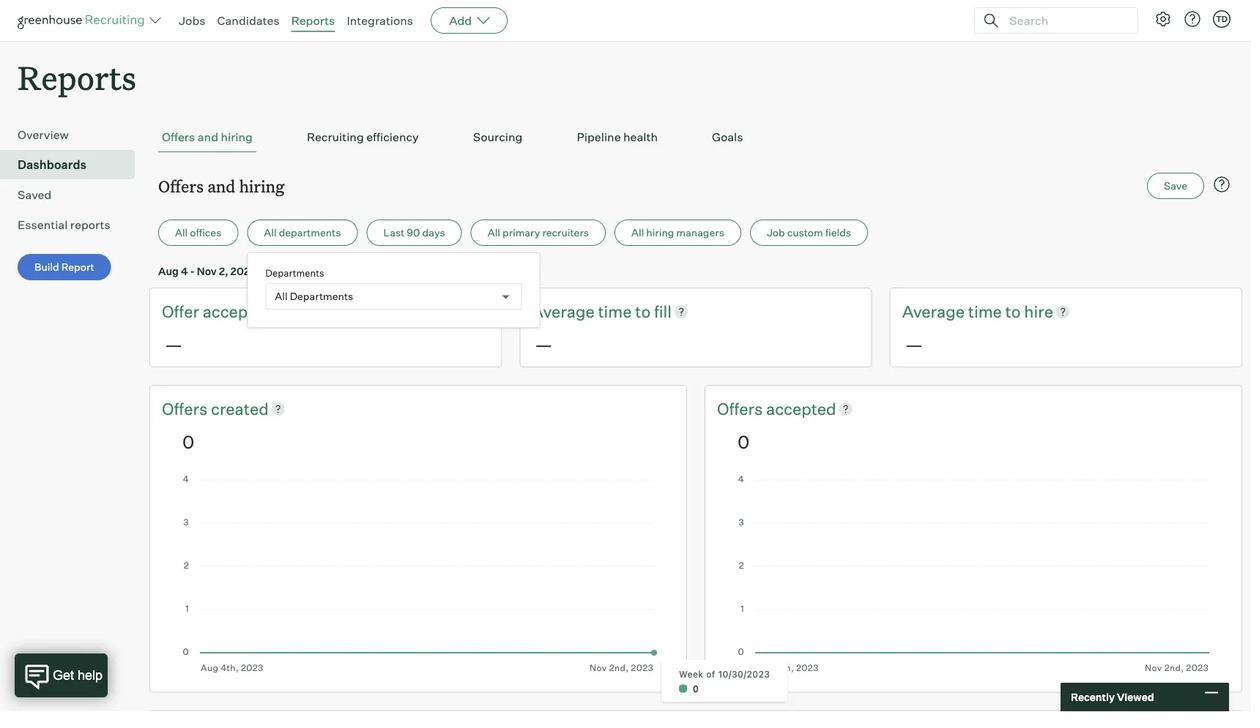 Task type: vqa. For each thing, say whether or not it's contained in the screenshot.
1 corresponding to LinkedIn (Social Media)
no



Task type: describe. For each thing, give the bounding box(es) containing it.
efficiency
[[366, 130, 419, 144]]

0 horizontal spatial to
[[309, 265, 319, 278]]

jobs
[[179, 13, 205, 28]]

acceptance link
[[203, 300, 293, 323]]

save
[[1164, 180, 1187, 192]]

1 horizontal spatial 0
[[693, 684, 699, 694]]

6
[[345, 265, 351, 278]]

essential reports
[[18, 218, 110, 232]]

pipeline health button
[[573, 122, 661, 153]]

offers inside button
[[162, 130, 195, 144]]

reports link
[[291, 13, 335, 28]]

to for fill
[[635, 302, 651, 322]]

average time to for hire
[[902, 302, 1024, 322]]

report
[[61, 261, 94, 274]]

all for all primary recruiters
[[488, 227, 500, 239]]

2 2023 from the left
[[394, 265, 420, 278]]

custom
[[787, 227, 823, 239]]

of
[[706, 669, 716, 680]]

average link for fill
[[532, 300, 598, 323]]

dashboards
[[18, 158, 87, 172]]

created
[[211, 399, 269, 419]]

all primary recruiters
[[488, 227, 589, 239]]

viewed
[[1117, 692, 1154, 704]]

offer
[[162, 302, 199, 322]]

and inside button
[[198, 130, 218, 144]]

all offices button
[[158, 220, 238, 246]]

recently viewed
[[1071, 692, 1154, 704]]

time for hire
[[968, 302, 1002, 322]]

offers and hiring inside button
[[162, 130, 253, 144]]

fill
[[654, 302, 672, 322]]

— for fill
[[535, 334, 553, 356]]

all offices
[[175, 227, 222, 239]]

hiring inside button
[[646, 227, 674, 239]]

nov
[[197, 265, 217, 278]]

2 - from the left
[[353, 265, 358, 278]]

average link for hire
[[902, 300, 968, 323]]

health
[[623, 130, 658, 144]]

time link for fill
[[598, 300, 635, 323]]

pipeline
[[577, 130, 621, 144]]

compared
[[258, 265, 307, 278]]

1 2023 from the left
[[230, 265, 256, 278]]

1 - from the left
[[190, 265, 195, 278]]

saved link
[[18, 186, 129, 204]]

recruiters
[[542, 227, 589, 239]]

job
[[767, 227, 785, 239]]

reports
[[70, 218, 110, 232]]

all for all offices
[[175, 227, 188, 239]]

fields
[[825, 227, 851, 239]]

hire
[[1024, 302, 1053, 322]]

build report
[[34, 261, 94, 274]]

created link
[[211, 398, 269, 420]]

pipeline health
[[577, 130, 658, 144]]

average time to for fill
[[532, 302, 654, 322]]

last 90 days
[[383, 227, 445, 239]]

essential reports link
[[18, 216, 129, 234]]

average for hire
[[902, 302, 965, 322]]

all hiring managers button
[[615, 220, 741, 246]]

all departments button
[[247, 220, 358, 246]]

tab list containing offers and hiring
[[158, 122, 1234, 153]]

xychart image for created
[[182, 476, 654, 674]]

average for fill
[[532, 302, 595, 322]]

accepted
[[766, 399, 836, 419]]

to link for fill
[[635, 300, 654, 323]]

managers
[[676, 227, 724, 239]]

essential
[[18, 218, 68, 232]]

all for all departments
[[264, 227, 277, 239]]

integrations
[[347, 13, 413, 28]]

days
[[422, 227, 445, 239]]

overview link
[[18, 126, 129, 144]]

all departments
[[264, 227, 341, 239]]

offers and hiring button
[[158, 122, 256, 153]]

sourcing button
[[469, 122, 526, 153]]

rate
[[293, 302, 324, 322]]

hiring inside button
[[221, 130, 253, 144]]

add
[[449, 13, 472, 28]]

hire link
[[1024, 300, 1053, 323]]

last 90 days button
[[367, 220, 462, 246]]

recruiting efficiency button
[[303, 122, 423, 153]]

week of 10/30/2023
[[679, 669, 770, 680]]

job custom fields
[[767, 227, 851, 239]]

jobs link
[[179, 13, 205, 28]]

offer acceptance
[[162, 302, 293, 322]]

10/30/2023
[[718, 669, 770, 680]]

integrations link
[[347, 13, 413, 28]]

Search text field
[[1006, 10, 1124, 31]]

candidates
[[217, 13, 280, 28]]

offers link for accepted
[[717, 398, 766, 420]]

recruiting
[[307, 130, 364, 144]]

may
[[321, 265, 343, 278]]

time for fill
[[598, 302, 632, 322]]



Task type: locate. For each thing, give the bounding box(es) containing it.
tab list
[[158, 122, 1234, 153]]

faq image
[[1213, 176, 1231, 194]]

2 vertical spatial hiring
[[646, 227, 674, 239]]

2 average link from the left
[[902, 300, 968, 323]]

reports
[[291, 13, 335, 28], [18, 56, 136, 99]]

departments down may
[[290, 290, 353, 303]]

to left hire
[[1006, 302, 1021, 322]]

2 offers link from the left
[[717, 398, 766, 420]]

2,
[[219, 265, 228, 278]]

2 average time to from the left
[[902, 302, 1024, 322]]

departments
[[265, 267, 324, 279], [290, 290, 353, 303]]

0 horizontal spatial -
[[190, 265, 195, 278]]

time link left "fill" link
[[598, 300, 635, 323]]

0 vertical spatial offers and hiring
[[162, 130, 253, 144]]

dashboards link
[[18, 156, 129, 174]]

1 xychart image from the left
[[182, 476, 654, 674]]

1 horizontal spatial average
[[902, 302, 965, 322]]

recently
[[1071, 692, 1115, 704]]

0 horizontal spatial 2023
[[230, 265, 256, 278]]

0 horizontal spatial xychart image
[[182, 476, 654, 674]]

3 — from the left
[[905, 334, 923, 356]]

all left the offices
[[175, 227, 188, 239]]

to
[[309, 265, 319, 278], [635, 302, 651, 322], [1006, 302, 1021, 322]]

all departments
[[275, 290, 353, 303]]

all for all departments
[[275, 290, 288, 303]]

2 horizontal spatial —
[[905, 334, 923, 356]]

time
[[598, 302, 632, 322], [968, 302, 1002, 322]]

time link left hire 'link'
[[968, 300, 1006, 323]]

0 horizontal spatial reports
[[18, 56, 136, 99]]

td button
[[1213, 10, 1231, 28]]

all inside all hiring managers button
[[631, 227, 644, 239]]

- right 6
[[353, 265, 358, 278]]

xychart image
[[182, 476, 654, 674], [738, 476, 1209, 674]]

1 vertical spatial and
[[207, 175, 235, 197]]

2 to link from the left
[[1006, 300, 1024, 323]]

departments
[[279, 227, 341, 239]]

goals button
[[708, 122, 747, 153]]

2 xychart image from the left
[[738, 476, 1209, 674]]

1 horizontal spatial 2023
[[394, 265, 420, 278]]

average
[[532, 302, 595, 322], [902, 302, 965, 322]]

offers link for created
[[162, 398, 211, 420]]

build
[[34, 261, 59, 274]]

job custom fields button
[[750, 220, 868, 246]]

saved
[[18, 188, 52, 202]]

aug 4 - nov 2, 2023 compared to may 6 - aug 3, 2023
[[158, 265, 420, 278]]

1 time link from the left
[[598, 300, 635, 323]]

1 offers link from the left
[[162, 398, 211, 420]]

accepted link
[[766, 398, 836, 420]]

xychart image for accepted
[[738, 476, 1209, 674]]

1 horizontal spatial offers link
[[717, 398, 766, 420]]

1 horizontal spatial average link
[[902, 300, 968, 323]]

2 time link from the left
[[968, 300, 1006, 323]]

time link
[[598, 300, 635, 323], [968, 300, 1006, 323]]

time link for hire
[[968, 300, 1006, 323]]

0 horizontal spatial average time to
[[532, 302, 654, 322]]

2023
[[230, 265, 256, 278], [394, 265, 420, 278]]

2 time from the left
[[968, 302, 1002, 322]]

overview
[[18, 128, 69, 142]]

1 horizontal spatial time
[[968, 302, 1002, 322]]

build report button
[[18, 254, 111, 281]]

average link
[[532, 300, 598, 323], [902, 300, 968, 323]]

1 horizontal spatial xychart image
[[738, 476, 1209, 674]]

0 horizontal spatial offers link
[[162, 398, 211, 420]]

2 average from the left
[[902, 302, 965, 322]]

last
[[383, 227, 405, 239]]

2 horizontal spatial to
[[1006, 302, 1021, 322]]

1 vertical spatial hiring
[[239, 175, 285, 197]]

aug left 3,
[[360, 265, 381, 278]]

1 average link from the left
[[532, 300, 598, 323]]

sourcing
[[473, 130, 523, 144]]

0 horizontal spatial 0
[[182, 431, 194, 453]]

save button
[[1147, 173, 1204, 199]]

aug left the 4
[[158, 265, 179, 278]]

rate link
[[293, 300, 324, 323]]

reports right candidates
[[291, 13, 335, 28]]

all down compared
[[275, 290, 288, 303]]

1 — from the left
[[165, 334, 182, 356]]

0 vertical spatial reports
[[291, 13, 335, 28]]

and
[[198, 130, 218, 144], [207, 175, 235, 197]]

0 for created
[[182, 431, 194, 453]]

— for hire
[[905, 334, 923, 356]]

configure image
[[1155, 10, 1172, 28]]

1 horizontal spatial to
[[635, 302, 651, 322]]

offices
[[190, 227, 222, 239]]

all left departments on the top left of page
[[264, 227, 277, 239]]

2023 right 3,
[[394, 265, 420, 278]]

2023 right 2,
[[230, 265, 256, 278]]

1 average time to from the left
[[532, 302, 654, 322]]

week
[[679, 669, 704, 680]]

offers and hiring
[[162, 130, 253, 144], [158, 175, 285, 197]]

0 vertical spatial departments
[[265, 267, 324, 279]]

time left fill
[[598, 302, 632, 322]]

1 horizontal spatial aug
[[360, 265, 381, 278]]

goals
[[712, 130, 743, 144]]

1 vertical spatial departments
[[290, 290, 353, 303]]

reports down greenhouse recruiting image
[[18, 56, 136, 99]]

1 horizontal spatial to link
[[1006, 300, 1024, 323]]

acceptance
[[203, 302, 290, 322]]

1 to link from the left
[[635, 300, 654, 323]]

90
[[407, 227, 420, 239]]

4
[[181, 265, 188, 278]]

recruiting efficiency
[[307, 130, 419, 144]]

greenhouse recruiting image
[[18, 12, 149, 29]]

—
[[165, 334, 182, 356], [535, 334, 553, 356], [905, 334, 923, 356]]

to for hire
[[1006, 302, 1021, 322]]

0 vertical spatial hiring
[[221, 130, 253, 144]]

1 aug from the left
[[158, 265, 179, 278]]

2 aug from the left
[[360, 265, 381, 278]]

0 vertical spatial and
[[198, 130, 218, 144]]

all primary recruiters button
[[471, 220, 606, 246]]

add button
[[431, 7, 508, 34]]

average time to
[[532, 302, 654, 322], [902, 302, 1024, 322]]

1 average from the left
[[532, 302, 595, 322]]

departments up all departments
[[265, 267, 324, 279]]

primary
[[503, 227, 540, 239]]

- right the 4
[[190, 265, 195, 278]]

to left fill
[[635, 302, 651, 322]]

all for all hiring managers
[[631, 227, 644, 239]]

1 horizontal spatial —
[[535, 334, 553, 356]]

1 horizontal spatial time link
[[968, 300, 1006, 323]]

fill link
[[654, 300, 672, 323]]

0 horizontal spatial time link
[[598, 300, 635, 323]]

0 horizontal spatial aug
[[158, 265, 179, 278]]

offer link
[[162, 300, 203, 323]]

1 horizontal spatial average time to
[[902, 302, 1024, 322]]

aug
[[158, 265, 179, 278], [360, 265, 381, 278]]

0 horizontal spatial to link
[[635, 300, 654, 323]]

candidates link
[[217, 13, 280, 28]]

0 for accepted
[[738, 431, 750, 453]]

to link
[[635, 300, 654, 323], [1006, 300, 1024, 323]]

offers link
[[162, 398, 211, 420], [717, 398, 766, 420]]

2 horizontal spatial 0
[[738, 431, 750, 453]]

1 vertical spatial offers and hiring
[[158, 175, 285, 197]]

0 horizontal spatial —
[[165, 334, 182, 356]]

all hiring managers
[[631, 227, 724, 239]]

all inside all offices button
[[175, 227, 188, 239]]

0
[[182, 431, 194, 453], [738, 431, 750, 453], [693, 684, 699, 694]]

2 — from the left
[[535, 334, 553, 356]]

td
[[1216, 14, 1228, 24]]

0 horizontal spatial time
[[598, 302, 632, 322]]

td button
[[1210, 7, 1234, 31]]

all inside all departments button
[[264, 227, 277, 239]]

offers
[[162, 130, 195, 144], [158, 175, 204, 197], [162, 399, 211, 419], [717, 399, 766, 419]]

1 vertical spatial reports
[[18, 56, 136, 99]]

0 horizontal spatial average link
[[532, 300, 598, 323]]

1 horizontal spatial -
[[353, 265, 358, 278]]

all left managers
[[631, 227, 644, 239]]

1 horizontal spatial reports
[[291, 13, 335, 28]]

all inside all primary recruiters button
[[488, 227, 500, 239]]

to left may
[[309, 265, 319, 278]]

0 horizontal spatial average
[[532, 302, 595, 322]]

1 time from the left
[[598, 302, 632, 322]]

all left primary
[[488, 227, 500, 239]]

3,
[[383, 265, 392, 278]]

to link for hire
[[1006, 300, 1024, 323]]

-
[[190, 265, 195, 278], [353, 265, 358, 278]]

time left hire
[[968, 302, 1002, 322]]

all
[[175, 227, 188, 239], [264, 227, 277, 239], [488, 227, 500, 239], [631, 227, 644, 239], [275, 290, 288, 303]]



